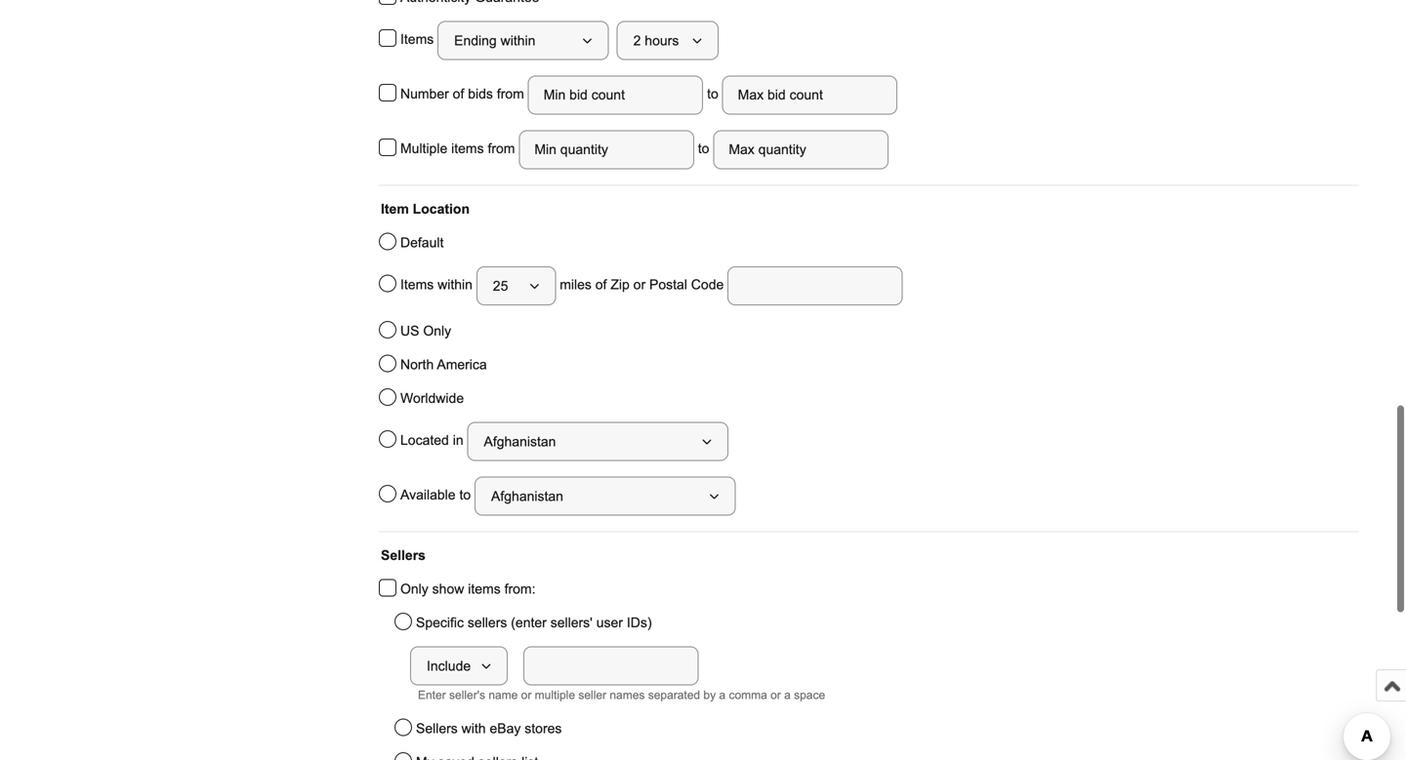 Task type: locate. For each thing, give the bounding box(es) containing it.
user
[[596, 616, 623, 631]]

1 items from the top
[[400, 32, 438, 47]]

number of bids from
[[400, 87, 528, 102]]

1 horizontal spatial of
[[595, 277, 607, 293]]

1 vertical spatial from
[[488, 141, 515, 156]]

located in
[[400, 433, 467, 448]]

available
[[400, 488, 456, 503]]

0 horizontal spatial of
[[453, 87, 464, 102]]

location
[[413, 202, 470, 217]]

items left within
[[400, 277, 434, 293]]

only right 'us'
[[423, 324, 451, 339]]

items right multiple at top
[[451, 141, 484, 156]]

1 vertical spatial only
[[400, 582, 429, 597]]

items
[[451, 141, 484, 156], [468, 582, 501, 597]]

or for multiple
[[521, 689, 532, 702]]

items within
[[400, 277, 476, 293]]

1 horizontal spatial or
[[633, 277, 646, 293]]

0 vertical spatial items
[[400, 32, 438, 47]]

0 vertical spatial of
[[453, 87, 464, 102]]

Enter minimum number of bids text field
[[528, 76, 703, 115]]

0 vertical spatial to
[[703, 87, 722, 102]]

or for postal
[[633, 277, 646, 293]]

1 a from the left
[[719, 689, 726, 702]]

2 items from the top
[[400, 277, 434, 293]]

ids)
[[627, 616, 652, 631]]

0 horizontal spatial a
[[719, 689, 726, 702]]

north america
[[400, 357, 487, 373]]

enter
[[418, 689, 446, 702]]

Seller ID text field
[[523, 647, 699, 686]]

a
[[719, 689, 726, 702], [784, 689, 791, 702]]

names
[[610, 689, 645, 702]]

specific sellers (enter sellers' user ids)
[[416, 616, 652, 631]]

us
[[400, 324, 419, 339]]

sellers down enter
[[416, 722, 458, 737]]

1 vertical spatial sellers
[[416, 722, 458, 737]]

to for multiple items from
[[694, 141, 713, 156]]

of for number
[[453, 87, 464, 102]]

from right bids
[[497, 87, 524, 102]]

with
[[462, 722, 486, 737]]

1 vertical spatial of
[[595, 277, 607, 293]]

0 vertical spatial sellers
[[381, 548, 426, 564]]

or right the name
[[521, 689, 532, 702]]

Enter minimum quantity text field
[[519, 130, 694, 169]]

items up 'sellers'
[[468, 582, 501, 597]]

sellers for sellers with ebay stores
[[416, 722, 458, 737]]

1 vertical spatial items
[[400, 277, 434, 293]]

1 horizontal spatial a
[[784, 689, 791, 702]]

separated
[[648, 689, 700, 702]]

a left space
[[784, 689, 791, 702]]

sellers down 'available'
[[381, 548, 426, 564]]

items up number at the top of page
[[400, 32, 438, 47]]

0 horizontal spatial or
[[521, 689, 532, 702]]

default
[[400, 235, 444, 250]]

to
[[703, 87, 722, 102], [694, 141, 713, 156], [459, 488, 471, 503]]

from:
[[505, 582, 536, 597]]

only
[[423, 324, 451, 339], [400, 582, 429, 597]]

to for number of bids from
[[703, 87, 722, 102]]

from
[[497, 87, 524, 102], [488, 141, 515, 156]]

sellers for sellers
[[381, 548, 426, 564]]

show
[[432, 582, 464, 597]]

in
[[453, 433, 464, 448]]

2 a from the left
[[784, 689, 791, 702]]

from down bids
[[488, 141, 515, 156]]

2 vertical spatial to
[[459, 488, 471, 503]]

sellers
[[381, 548, 426, 564], [416, 722, 458, 737]]

2 horizontal spatial or
[[771, 689, 781, 702]]

only left show
[[400, 582, 429, 597]]

within
[[438, 277, 473, 293]]

miles
[[560, 277, 592, 293]]

of
[[453, 87, 464, 102], [595, 277, 607, 293]]

items for items
[[400, 32, 438, 47]]

a right by
[[719, 689, 726, 702]]

or
[[633, 277, 646, 293], [521, 689, 532, 702], [771, 689, 781, 702]]

items
[[400, 32, 438, 47], [400, 277, 434, 293]]

0 vertical spatial items
[[451, 141, 484, 156]]

or right zip
[[633, 277, 646, 293]]

of left zip
[[595, 277, 607, 293]]

ebay
[[490, 722, 521, 737]]

stores
[[525, 722, 562, 737]]

or right the comma
[[771, 689, 781, 702]]

bids
[[468, 87, 493, 102]]

item
[[381, 202, 409, 217]]

1 vertical spatial to
[[694, 141, 713, 156]]

of left bids
[[453, 87, 464, 102]]

1 vertical spatial items
[[468, 582, 501, 597]]



Task type: vqa. For each thing, say whether or not it's contained in the screenshot.
Edition
no



Task type: describe. For each thing, give the bounding box(es) containing it.
Zip or Postal Code text field
[[728, 267, 903, 306]]

0 vertical spatial from
[[497, 87, 524, 102]]

comma
[[729, 689, 767, 702]]

zip
[[611, 277, 630, 293]]

0 vertical spatial only
[[423, 324, 451, 339]]

(enter
[[511, 616, 547, 631]]

located
[[400, 433, 449, 448]]

space
[[794, 689, 825, 702]]

north
[[400, 357, 434, 373]]

only show items from:
[[400, 582, 536, 597]]

sellers'
[[551, 616, 593, 631]]

sellers with ebay stores
[[416, 722, 562, 737]]

Enter maximum number of bids text field
[[722, 76, 898, 115]]

miles of zip or postal code
[[556, 277, 728, 293]]

enter seller's name or multiple seller names separated by a comma or a space
[[418, 689, 825, 702]]

seller's
[[449, 689, 485, 702]]

sellers
[[468, 616, 507, 631]]

available to
[[400, 488, 475, 503]]

multiple
[[535, 689, 575, 702]]

of for miles
[[595, 277, 607, 293]]

number
[[400, 87, 449, 102]]

worldwide
[[400, 391, 464, 406]]

code
[[691, 277, 724, 293]]

america
[[437, 357, 487, 373]]

seller
[[578, 689, 607, 702]]

multiple
[[400, 141, 448, 156]]

us only
[[400, 324, 451, 339]]

by
[[704, 689, 716, 702]]

specific
[[416, 616, 464, 631]]

items for items within
[[400, 277, 434, 293]]

item location
[[381, 202, 470, 217]]

multiple items from
[[400, 141, 519, 156]]

postal
[[649, 277, 687, 293]]

Enter Maximum Quantity text field
[[713, 130, 889, 169]]

name
[[489, 689, 518, 702]]



